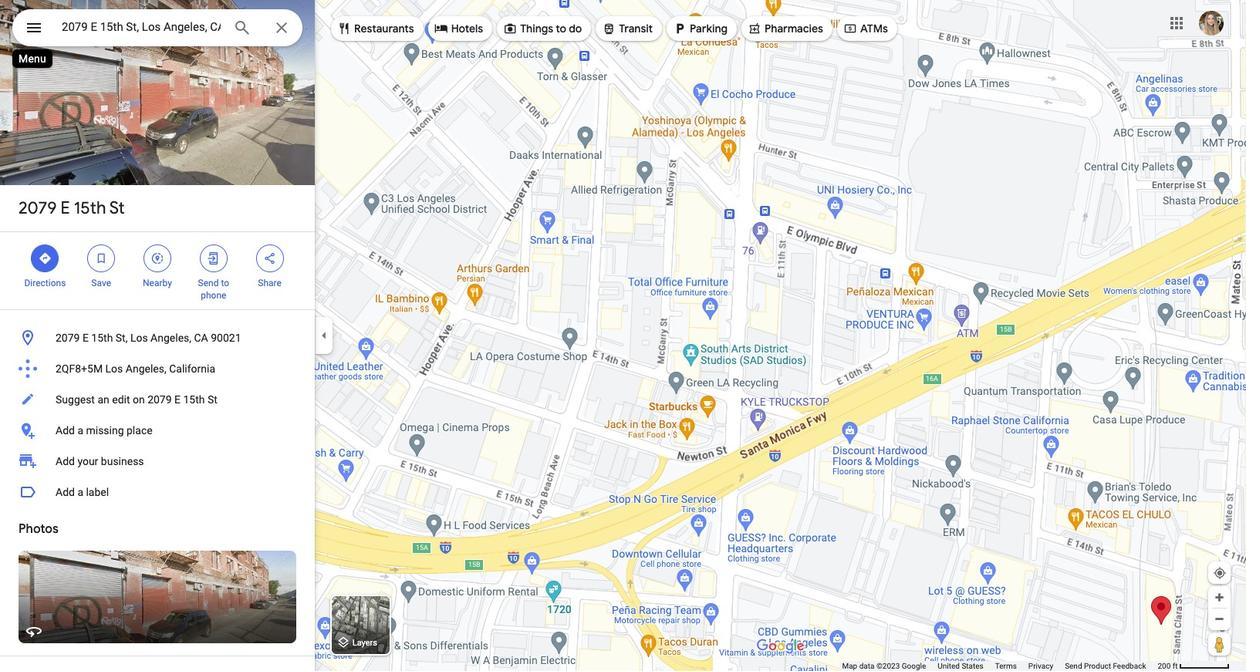 Task type: locate. For each thing, give the bounding box(es) containing it.
0 horizontal spatial send
[[198, 278, 219, 289]]

united states button
[[938, 662, 984, 672]]

2 horizontal spatial e
[[174, 394, 181, 406]]

to inside send to phone
[[221, 278, 229, 289]]

send for send product feedback
[[1065, 662, 1083, 671]]

2qf8+5m los angeles, california button
[[0, 354, 315, 384]]

add left your
[[56, 455, 75, 468]]

1 a from the top
[[77, 425, 83, 437]]

add your business
[[56, 455, 144, 468]]

united
[[938, 662, 960, 671]]

15th left st,
[[91, 332, 113, 344]]

on
[[133, 394, 145, 406]]

footer
[[842, 662, 1158, 672]]

privacy button
[[1029, 662, 1054, 672]]


[[748, 20, 762, 37]]

a left the label
[[77, 486, 83, 499]]

2 a from the top
[[77, 486, 83, 499]]

directions
[[24, 278, 66, 289]]

st inside button
[[208, 394, 218, 406]]

edit
[[112, 394, 130, 406]]

states
[[962, 662, 984, 671]]

save
[[91, 278, 111, 289]]


[[602, 20, 616, 37]]

send inside send to phone
[[198, 278, 219, 289]]

1 vertical spatial angeles,
[[126, 363, 166, 375]]

label
[[86, 486, 109, 499]]

to left do
[[556, 22, 567, 36]]

15th for st
[[74, 198, 106, 219]]

1 horizontal spatial e
[[83, 332, 89, 344]]

ca
[[194, 332, 208, 344]]

0 vertical spatial 2079
[[19, 198, 57, 219]]

st,
[[116, 332, 128, 344]]

1 vertical spatial st
[[208, 394, 218, 406]]

2079 e 15th st, los angeles, ca 90021 button
[[0, 323, 315, 354]]

send left product
[[1065, 662, 1083, 671]]

0 vertical spatial a
[[77, 425, 83, 437]]

15th up 
[[74, 198, 106, 219]]

los right st,
[[130, 332, 148, 344]]

pharmacies
[[765, 22, 824, 36]]

add left the label
[[56, 486, 75, 499]]

1 vertical spatial e
[[83, 332, 89, 344]]

2079 E 15th St, Los Angeles, CA 90021 field
[[12, 9, 303, 46]]

phone
[[201, 290, 226, 301]]

angeles, left 'ca'
[[151, 332, 191, 344]]

2 vertical spatial 15th
[[183, 394, 205, 406]]

2079 up 
[[19, 198, 57, 219]]

show street view coverage image
[[1209, 633, 1231, 656]]

e
[[61, 198, 70, 219], [83, 332, 89, 344], [174, 394, 181, 406]]

to
[[556, 22, 567, 36], [221, 278, 229, 289]]

200 ft
[[1158, 662, 1178, 671]]

0 vertical spatial send
[[198, 278, 219, 289]]

 things to do
[[503, 20, 582, 37]]

an
[[98, 394, 109, 406]]

15th down the california
[[183, 394, 205, 406]]

send up phone
[[198, 278, 219, 289]]

2qf8+5m los angeles, california
[[56, 363, 215, 375]]

1 vertical spatial add
[[56, 455, 75, 468]]

footer containing map data ©2023 google
[[842, 662, 1158, 672]]

1 vertical spatial a
[[77, 486, 83, 499]]

15th inside the suggest an edit on 2079 e 15th st button
[[183, 394, 205, 406]]

1 horizontal spatial los
[[130, 332, 148, 344]]

 search field
[[12, 9, 303, 49]]

15th
[[74, 198, 106, 219], [91, 332, 113, 344], [183, 394, 205, 406]]

0 vertical spatial to
[[556, 22, 567, 36]]

0 vertical spatial add
[[56, 425, 75, 437]]

2079
[[19, 198, 57, 219], [56, 332, 80, 344], [148, 394, 172, 406]]

add down suggest
[[56, 425, 75, 437]]

nearby
[[143, 278, 172, 289]]

0 vertical spatial e
[[61, 198, 70, 219]]

1 vertical spatial send
[[1065, 662, 1083, 671]]

angeles, down 2079 e 15th st, los angeles, ca 90021 at the left of the page
[[126, 363, 166, 375]]

a
[[77, 425, 83, 437], [77, 486, 83, 499]]

1 vertical spatial to
[[221, 278, 229, 289]]

2 vertical spatial 2079
[[148, 394, 172, 406]]

2 vertical spatial add
[[56, 486, 75, 499]]

map data ©2023 google
[[842, 662, 927, 671]]

2 add from the top
[[56, 455, 75, 468]]

1 horizontal spatial send
[[1065, 662, 1083, 671]]

2079 for 2079 e 15th st, los angeles, ca 90021
[[56, 332, 80, 344]]

a left the missing
[[77, 425, 83, 437]]

0 horizontal spatial to
[[221, 278, 229, 289]]

los up edit
[[105, 363, 123, 375]]

transit
[[619, 22, 653, 36]]

zoom in image
[[1214, 592, 1226, 604]]

0 horizontal spatial los
[[105, 363, 123, 375]]

add
[[56, 425, 75, 437], [56, 455, 75, 468], [56, 486, 75, 499]]


[[337, 20, 351, 37]]

0 vertical spatial 15th
[[74, 198, 106, 219]]

2079 up 2qf8+5m
[[56, 332, 80, 344]]

los
[[130, 332, 148, 344], [105, 363, 123, 375]]

2079 right on
[[148, 394, 172, 406]]

None field
[[62, 18, 221, 36]]

1 vertical spatial 15th
[[91, 332, 113, 344]]

0 horizontal spatial e
[[61, 198, 70, 219]]

to inside  things to do
[[556, 22, 567, 36]]

st up the actions for 2079 e 15th st "region"
[[109, 198, 125, 219]]

2 vertical spatial e
[[174, 394, 181, 406]]

 restaurants
[[337, 20, 414, 37]]

angeles,
[[151, 332, 191, 344], [126, 363, 166, 375]]

send inside button
[[1065, 662, 1083, 671]]

2079 e 15th st
[[19, 198, 125, 219]]

1 add from the top
[[56, 425, 75, 437]]

1 horizontal spatial st
[[208, 394, 218, 406]]

add a missing place
[[56, 425, 153, 437]]

1 horizontal spatial to
[[556, 22, 567, 36]]


[[434, 20, 448, 37]]

 transit
[[602, 20, 653, 37]]

add for add a label
[[56, 486, 75, 499]]

3 add from the top
[[56, 486, 75, 499]]

15th inside '2079 e 15th st, los angeles, ca 90021' button
[[91, 332, 113, 344]]

1 vertical spatial 2079
[[56, 332, 80, 344]]

st down the california
[[208, 394, 218, 406]]

0 vertical spatial los
[[130, 332, 148, 344]]

0 horizontal spatial st
[[109, 198, 125, 219]]

united states
[[938, 662, 984, 671]]

map
[[842, 662, 858, 671]]

add for add your business
[[56, 455, 75, 468]]

to up phone
[[221, 278, 229, 289]]

send
[[198, 278, 219, 289], [1065, 662, 1083, 671]]

st
[[109, 198, 125, 219], [208, 394, 218, 406]]

terms button
[[996, 662, 1017, 672]]

200
[[1158, 662, 1171, 671]]

terms
[[996, 662, 1017, 671]]



Task type: describe. For each thing, give the bounding box(es) containing it.
add for add a missing place
[[56, 425, 75, 437]]

 pharmacies
[[748, 20, 824, 37]]

add your business link
[[0, 446, 315, 477]]

photos
[[19, 522, 58, 537]]

send product feedback button
[[1065, 662, 1147, 672]]

©2023
[[877, 662, 900, 671]]


[[207, 250, 221, 267]]

 parking
[[673, 20, 728, 37]]

missing
[[86, 425, 124, 437]]

collapse side panel image
[[316, 327, 333, 344]]

share
[[258, 278, 282, 289]]

none field inside 2079 e 15th st, los angeles, ca 90021 field
[[62, 18, 221, 36]]

add a label button
[[0, 477, 315, 508]]

ft
[[1173, 662, 1178, 671]]

california
[[169, 363, 215, 375]]

e for st
[[61, 198, 70, 219]]


[[25, 17, 43, 39]]


[[151, 250, 164, 267]]

2079 e 15th st main content
[[0, 0, 315, 672]]

add a label
[[56, 486, 109, 499]]

a for label
[[77, 486, 83, 499]]

actions for 2079 e 15th st region
[[0, 232, 315, 310]]

privacy
[[1029, 662, 1054, 671]]

suggest an edit on 2079 e 15th st
[[56, 394, 218, 406]]

google maps element
[[0, 0, 1247, 672]]

send product feedback
[[1065, 662, 1147, 671]]

 hotels
[[434, 20, 483, 37]]

2079 e 15th st, los angeles, ca 90021
[[56, 332, 241, 344]]

90021
[[211, 332, 241, 344]]

restaurants
[[354, 22, 414, 36]]

send to phone
[[198, 278, 229, 301]]

data
[[860, 662, 875, 671]]

google account: michelle dermenjian  
(michelle.dermenjian@adept.ai) image
[[1200, 11, 1224, 35]]

2079 for 2079 e 15th st
[[19, 198, 57, 219]]

0 vertical spatial st
[[109, 198, 125, 219]]

 atms
[[844, 20, 888, 37]]


[[94, 250, 108, 267]]


[[38, 250, 52, 267]]

15th for st,
[[91, 332, 113, 344]]

200 ft button
[[1158, 662, 1230, 671]]


[[263, 250, 277, 267]]

atms
[[861, 22, 888, 36]]


[[673, 20, 687, 37]]

zoom out image
[[1214, 614, 1226, 625]]

feedback
[[1113, 662, 1147, 671]]

do
[[569, 22, 582, 36]]

business
[[101, 455, 144, 468]]

 button
[[12, 9, 56, 49]]

suggest
[[56, 394, 95, 406]]

things
[[520, 22, 554, 36]]

2qf8+5m
[[56, 363, 103, 375]]

google
[[902, 662, 927, 671]]

product
[[1085, 662, 1112, 671]]

show your location image
[[1213, 567, 1227, 580]]

suggest an edit on 2079 e 15th st button
[[0, 384, 315, 415]]

a for missing
[[77, 425, 83, 437]]


[[844, 20, 858, 37]]

parking
[[690, 22, 728, 36]]


[[503, 20, 517, 37]]

e for st,
[[83, 332, 89, 344]]

1 vertical spatial los
[[105, 363, 123, 375]]

place
[[127, 425, 153, 437]]

your
[[77, 455, 98, 468]]

add a missing place button
[[0, 415, 315, 446]]

hotels
[[451, 22, 483, 36]]

footer inside google maps element
[[842, 662, 1158, 672]]

layers
[[353, 639, 377, 649]]

send for send to phone
[[198, 278, 219, 289]]

0 vertical spatial angeles,
[[151, 332, 191, 344]]



Task type: vqa. For each thing, say whether or not it's contained in the screenshot.


